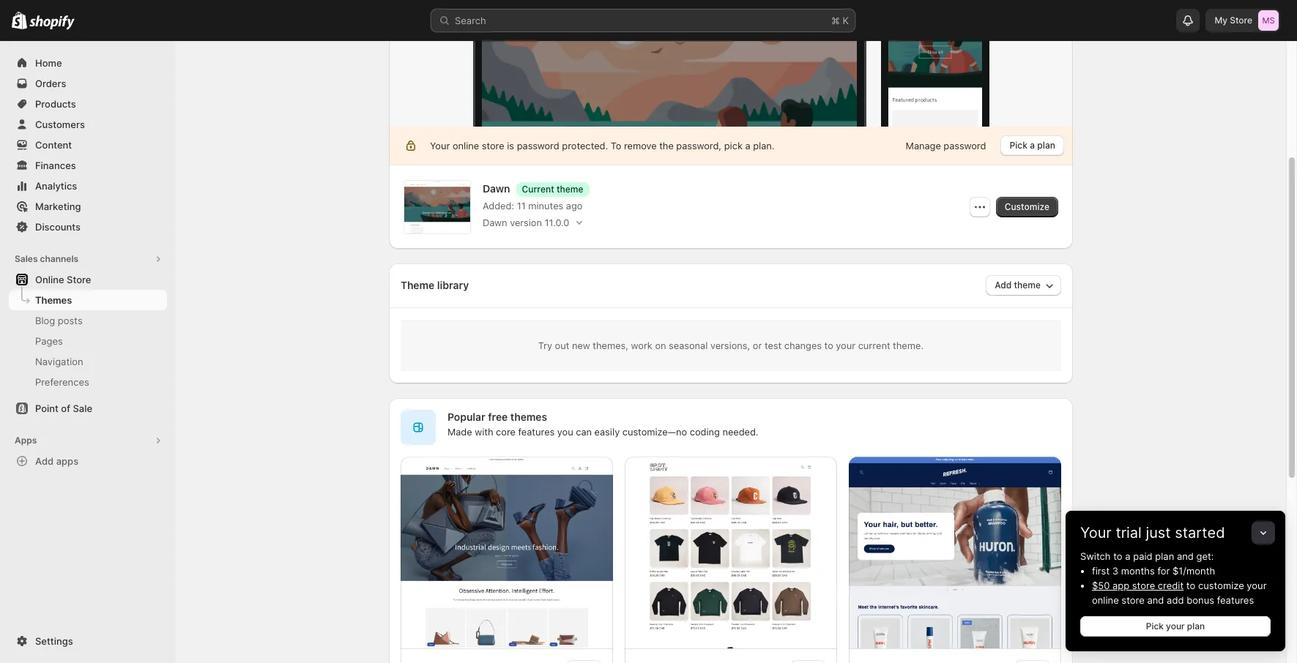 Task type: describe. For each thing, give the bounding box(es) containing it.
themes
[[35, 295, 72, 306]]

content link
[[9, 135, 167, 155]]

3
[[1113, 566, 1119, 577]]

customers link
[[9, 114, 167, 135]]

store for online store
[[67, 274, 91, 286]]

for
[[1158, 566, 1170, 577]]

point
[[35, 403, 59, 415]]

pick your plan link
[[1081, 617, 1271, 637]]

bonus
[[1187, 595, 1215, 607]]

themes link
[[9, 290, 167, 311]]

marketing link
[[9, 196, 167, 217]]

orders link
[[9, 73, 167, 94]]

blog posts
[[35, 315, 83, 327]]

preferences link
[[9, 372, 167, 393]]

apps
[[56, 456, 78, 467]]

add apps
[[35, 456, 78, 467]]

⌘ k
[[832, 15, 849, 26]]

just
[[1146, 525, 1171, 542]]

analytics
[[35, 180, 77, 192]]

months
[[1122, 566, 1155, 577]]

switch to a paid plan and get:
[[1081, 551, 1214, 563]]

customize
[[1199, 580, 1245, 592]]

to customize your online store and add bonus features
[[1093, 580, 1267, 607]]

your trial just started element
[[1066, 550, 1286, 652]]

$50
[[1093, 580, 1110, 592]]

apps button
[[9, 431, 167, 451]]

to inside to customize your online store and add bonus features
[[1187, 580, 1196, 592]]

discounts link
[[9, 217, 167, 237]]

online
[[35, 274, 64, 286]]

online store
[[35, 274, 91, 286]]

discounts
[[35, 221, 81, 233]]

marketing
[[35, 201, 81, 212]]

started
[[1175, 525, 1226, 542]]

home
[[35, 57, 62, 69]]

your
[[1081, 525, 1112, 542]]

home link
[[9, 53, 167, 73]]

pick your plan
[[1147, 621, 1206, 632]]

trial
[[1116, 525, 1142, 542]]

pick
[[1147, 621, 1164, 632]]

search
[[455, 15, 486, 26]]

features
[[1218, 595, 1255, 607]]

k
[[843, 15, 849, 26]]

$50 app store credit
[[1093, 580, 1184, 592]]

sale
[[73, 403, 92, 415]]

add
[[35, 456, 54, 467]]

your inside to customize your online store and add bonus features
[[1247, 580, 1267, 592]]

⌘
[[832, 15, 840, 26]]

app
[[1113, 580, 1130, 592]]

point of sale link
[[9, 399, 167, 419]]

point of sale button
[[0, 399, 176, 419]]

finances link
[[9, 155, 167, 176]]

1 vertical spatial your
[[1167, 621, 1185, 632]]

your trial just started button
[[1066, 511, 1286, 542]]

posts
[[58, 315, 83, 327]]

customers
[[35, 119, 85, 130]]

1 horizontal spatial shopify image
[[29, 15, 75, 30]]

plan inside the pick your plan link
[[1188, 621, 1206, 632]]



Task type: vqa. For each thing, say whether or not it's contained in the screenshot.
products.
no



Task type: locate. For each thing, give the bounding box(es) containing it.
0 vertical spatial store
[[1133, 580, 1156, 592]]

0 horizontal spatial shopify image
[[12, 12, 27, 29]]

1 vertical spatial store
[[1122, 595, 1145, 607]]

add apps button
[[9, 451, 167, 472]]

store down sales channels button
[[67, 274, 91, 286]]

apps
[[15, 435, 37, 446]]

1 horizontal spatial and
[[1177, 551, 1194, 563]]

1 vertical spatial and
[[1148, 595, 1165, 607]]

your
[[1247, 580, 1267, 592], [1167, 621, 1185, 632]]

finances
[[35, 160, 76, 171]]

sales channels button
[[9, 249, 167, 270]]

store for my store
[[1230, 15, 1253, 26]]

store down months
[[1133, 580, 1156, 592]]

1 horizontal spatial plan
[[1188, 621, 1206, 632]]

your right pick
[[1167, 621, 1185, 632]]

and for store
[[1148, 595, 1165, 607]]

first 3 months for $1/month
[[1093, 566, 1216, 577]]

1 horizontal spatial store
[[1230, 15, 1253, 26]]

1 vertical spatial to
[[1187, 580, 1196, 592]]

$50 app store credit link
[[1093, 580, 1184, 592]]

1 horizontal spatial to
[[1187, 580, 1196, 592]]

point of sale
[[35, 403, 92, 415]]

and left add
[[1148, 595, 1165, 607]]

of
[[61, 403, 70, 415]]

products link
[[9, 94, 167, 114]]

online store link
[[9, 270, 167, 290]]

store
[[1230, 15, 1253, 26], [67, 274, 91, 286]]

credit
[[1158, 580, 1184, 592]]

plan down bonus
[[1188, 621, 1206, 632]]

0 horizontal spatial and
[[1148, 595, 1165, 607]]

preferences
[[35, 377, 89, 388]]

analytics link
[[9, 176, 167, 196]]

0 vertical spatial your
[[1247, 580, 1267, 592]]

0 vertical spatial store
[[1230, 15, 1253, 26]]

navigation link
[[9, 352, 167, 372]]

online
[[1093, 595, 1119, 607]]

your trial just started
[[1081, 525, 1226, 542]]

store down $50 app store credit 'link'
[[1122, 595, 1145, 607]]

settings
[[35, 636, 73, 648]]

to
[[1114, 551, 1123, 563], [1187, 580, 1196, 592]]

pages link
[[9, 331, 167, 352]]

0 vertical spatial plan
[[1156, 551, 1175, 563]]

plan
[[1156, 551, 1175, 563], [1188, 621, 1206, 632]]

1 vertical spatial store
[[67, 274, 91, 286]]

first
[[1093, 566, 1110, 577]]

0 horizontal spatial your
[[1167, 621, 1185, 632]]

sales
[[15, 254, 38, 265]]

my store image
[[1259, 10, 1279, 31]]

plan up "for"
[[1156, 551, 1175, 563]]

store
[[1133, 580, 1156, 592], [1122, 595, 1145, 607]]

1 vertical spatial plan
[[1188, 621, 1206, 632]]

get:
[[1197, 551, 1214, 563]]

0 horizontal spatial store
[[67, 274, 91, 286]]

sales channels
[[15, 254, 79, 265]]

blog
[[35, 315, 55, 327]]

blog posts link
[[9, 311, 167, 331]]

to left a
[[1114, 551, 1123, 563]]

to down $1/month
[[1187, 580, 1196, 592]]

$1/month
[[1173, 566, 1216, 577]]

1 horizontal spatial your
[[1247, 580, 1267, 592]]

store right 'my'
[[1230, 15, 1253, 26]]

paid
[[1134, 551, 1153, 563]]

add
[[1167, 595, 1185, 607]]

and inside to customize your online store and add bonus features
[[1148, 595, 1165, 607]]

channels
[[40, 254, 79, 265]]

shopify image
[[12, 12, 27, 29], [29, 15, 75, 30]]

and up $1/month
[[1177, 551, 1194, 563]]

0 horizontal spatial to
[[1114, 551, 1123, 563]]

navigation
[[35, 356, 83, 368]]

and for plan
[[1177, 551, 1194, 563]]

0 horizontal spatial plan
[[1156, 551, 1175, 563]]

content
[[35, 139, 72, 151]]

settings link
[[9, 632, 167, 652]]

products
[[35, 98, 76, 110]]

0 vertical spatial and
[[1177, 551, 1194, 563]]

store inside to customize your online store and add bonus features
[[1122, 595, 1145, 607]]

your up features
[[1247, 580, 1267, 592]]

switch
[[1081, 551, 1111, 563]]

my store
[[1215, 15, 1253, 26]]

a
[[1126, 551, 1131, 563]]

and
[[1177, 551, 1194, 563], [1148, 595, 1165, 607]]

orders
[[35, 78, 66, 89]]

my
[[1215, 15, 1228, 26]]

0 vertical spatial to
[[1114, 551, 1123, 563]]

pages
[[35, 336, 63, 347]]



